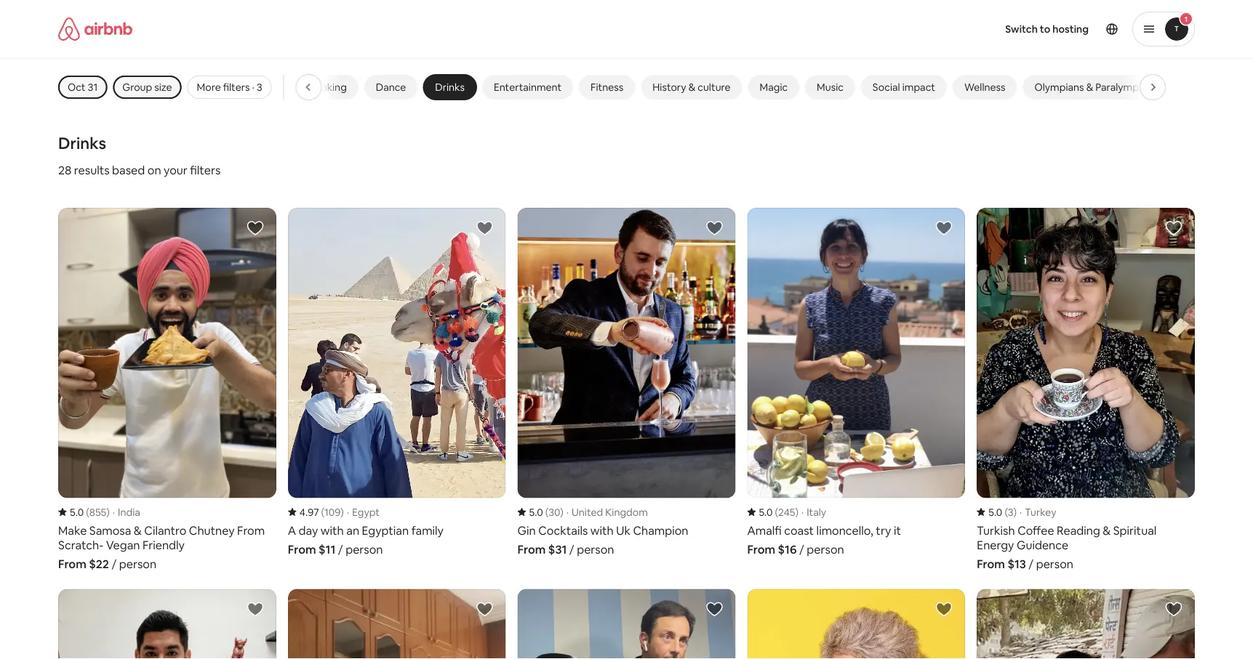 Task type: vqa. For each thing, say whether or not it's contained in the screenshot.
the Amazing views
no



Task type: locate. For each thing, give the bounding box(es) containing it.
fitness button
[[580, 75, 636, 100]]

history & culture element
[[653, 81, 731, 94]]

· right 109
[[347, 506, 349, 519]]

person inside turkish coffee reading & spiritual energy guidence group
[[1037, 557, 1074, 572]]

save this experience image inside turkish coffee reading & spiritual energy guidence group
[[1166, 220, 1183, 237]]

fitness
[[591, 81, 624, 94]]

music
[[818, 81, 844, 94]]

person inside a day with an egyptian family group
[[346, 543, 383, 558]]

· turkey
[[1020, 506, 1057, 519]]

( for $13
[[1005, 506, 1008, 519]]

switch to hosting
[[1006, 23, 1089, 36]]

italy
[[807, 506, 827, 519]]

5.0 left 855
[[70, 506, 84, 519]]

more filters · 3
[[197, 81, 262, 94]]

social impact
[[873, 81, 936, 94]]

from inside amalfi coast limoncello, try it group
[[748, 543, 776, 558]]

5.0 left the '· turkey' at the bottom of page
[[989, 506, 1003, 519]]

1 horizontal spatial drinks
[[436, 81, 465, 94]]

) inside make samosa & cilantro chutney from scratch- vegan friendly group
[[106, 506, 110, 519]]

· inside turkish coffee reading & spiritual energy guidence group
[[1020, 506, 1022, 519]]

from left $11
[[288, 543, 316, 558]]

4 ( from the left
[[775, 506, 778, 519]]

person inside make samosa & cilantro chutney from scratch- vegan friendly group
[[119, 557, 156, 572]]

) left · italy
[[796, 506, 799, 519]]

from left $31
[[518, 543, 546, 558]]

3 ( from the left
[[546, 506, 549, 519]]

· inside 'gin cocktails with uk champion' group
[[567, 506, 569, 519]]

1
[[1185, 14, 1188, 24]]

0 vertical spatial 3
[[257, 81, 262, 94]]

0 horizontal spatial filters
[[190, 163, 221, 178]]

· left italy
[[802, 506, 804, 519]]

/ right $31
[[570, 543, 575, 558]]

from inside turkish coffee reading & spiritual energy guidence group
[[977, 557, 1006, 572]]

1 ) from the left
[[106, 506, 110, 519]]

( inside 'gin cocktails with uk champion' group
[[546, 506, 549, 519]]

entertainment
[[494, 81, 562, 94]]

( inside amalfi coast limoncello, try it group
[[775, 506, 778, 519]]

· right '5.0 ( 3 )'
[[1020, 506, 1022, 519]]

( inside a day with an egyptian family group
[[321, 506, 325, 519]]

/
[[338, 543, 343, 558], [570, 543, 575, 558], [800, 543, 805, 558], [112, 557, 117, 572], [1029, 557, 1034, 572]]

3 left the '· turkey' at the bottom of page
[[1008, 506, 1014, 519]]

from $31 / person
[[518, 543, 614, 558]]

wellness button
[[953, 75, 1018, 100]]

) inside amalfi coast limoncello, try it group
[[796, 506, 799, 519]]

kingdom
[[606, 506, 648, 519]]

magic
[[760, 81, 788, 94]]

·
[[252, 81, 254, 94], [113, 506, 115, 519], [347, 506, 349, 519], [567, 506, 569, 519], [802, 506, 804, 519], [1020, 506, 1022, 519]]

) left · india
[[106, 506, 110, 519]]

from left $22
[[58, 557, 86, 572]]

1 button
[[1133, 12, 1195, 47]]

/ for from $16
[[800, 543, 805, 558]]

(
[[86, 506, 89, 519], [321, 506, 325, 519], [546, 506, 549, 519], [775, 506, 778, 519], [1005, 506, 1008, 519]]

5.0 for $31
[[529, 506, 543, 519]]

save this experience image for from $13 / person
[[1166, 220, 1183, 237]]

· india
[[113, 506, 140, 519]]

person right $16
[[807, 543, 844, 558]]

rating 5.0 out of 5; 245 reviews image
[[748, 506, 799, 519]]

person
[[346, 543, 383, 558], [577, 543, 614, 558], [807, 543, 844, 558], [119, 557, 156, 572], [1037, 557, 1074, 572]]

from for from $31 / person
[[518, 543, 546, 558]]

from inside group
[[58, 557, 86, 572]]

) for $31
[[560, 506, 564, 519]]

person right $22
[[119, 557, 156, 572]]

/ right $16
[[800, 543, 805, 558]]

rating 5.0 out of 5; 30 reviews image
[[518, 506, 564, 519]]

1 vertical spatial drinks
[[58, 133, 106, 154]]

& for history
[[689, 81, 696, 94]]

0 horizontal spatial 3
[[257, 81, 262, 94]]

rating 4.97 out of 5; 109 reviews image
[[288, 506, 344, 519]]

1 horizontal spatial 3
[[1008, 506, 1014, 519]]

$13
[[1008, 557, 1027, 572]]

( inside turkish coffee reading & spiritual energy guidence group
[[1005, 506, 1008, 519]]

person inside amalfi coast limoncello, try it group
[[807, 543, 844, 558]]

· for from $31 / person
[[567, 506, 569, 519]]

save this experience image inside a day with an egyptian family group
[[476, 220, 494, 237]]

) inside a day with an egyptian family group
[[341, 506, 344, 519]]

) inside 'gin cocktails with uk champion' group
[[560, 506, 564, 519]]

1 ( from the left
[[86, 506, 89, 519]]

5.0 inside 'gin cocktails with uk champion' group
[[529, 506, 543, 519]]

&
[[689, 81, 696, 94], [1087, 81, 1094, 94]]

1 5.0 from the left
[[70, 506, 84, 519]]

/ right $13
[[1029, 557, 1034, 572]]

( right 4.97 at the left bottom of the page
[[321, 506, 325, 519]]

855
[[89, 506, 106, 519]]

/ inside turkish coffee reading & spiritual energy guidence group
[[1029, 557, 1034, 572]]

from left $13
[[977, 557, 1006, 572]]

from inside a day with an egyptian family group
[[288, 543, 316, 558]]

/ inside a day with an egyptian family group
[[338, 543, 343, 558]]

· inside amalfi coast limoncello, try it group
[[802, 506, 804, 519]]

1 vertical spatial filters
[[190, 163, 221, 178]]

person for from $22 / person
[[119, 557, 156, 572]]

5.0
[[70, 506, 84, 519], [529, 506, 543, 519], [759, 506, 773, 519], [989, 506, 1003, 519]]

28
[[58, 163, 72, 178]]

person right $13
[[1037, 557, 1074, 572]]

/ for from $31
[[570, 543, 575, 558]]

3
[[257, 81, 262, 94], [1008, 506, 1014, 519]]

28 results based on your filters
[[58, 163, 221, 178]]

3 5.0 from the left
[[759, 506, 773, 519]]

) inside turkish coffee reading & spiritual energy guidence group
[[1014, 506, 1017, 519]]

3 right more
[[257, 81, 262, 94]]

5.0 left 245
[[759, 506, 773, 519]]

· inside make samosa & cilantro chutney from scratch- vegan friendly group
[[113, 506, 115, 519]]

filters right the your
[[190, 163, 221, 178]]

wellness element
[[965, 81, 1006, 94]]

5.0 for $13
[[989, 506, 1003, 519]]

) left the '· turkey' at the bottom of page
[[1014, 506, 1017, 519]]

person inside 'gin cocktails with uk champion' group
[[577, 543, 614, 558]]

· right 30
[[567, 506, 569, 519]]

based
[[112, 163, 145, 178]]

· right more
[[252, 81, 254, 94]]

dance button
[[365, 75, 418, 100]]

1 & from the left
[[689, 81, 696, 94]]

0 horizontal spatial &
[[689, 81, 696, 94]]

a day with an egyptian family group
[[288, 208, 506, 558]]

2 ) from the left
[[341, 506, 344, 519]]

( inside make samosa & cilantro chutney from scratch- vegan friendly group
[[86, 506, 89, 519]]

save this experience image inside 'gin cocktails with uk champion' group
[[706, 220, 723, 237]]

( left · india
[[86, 506, 89, 519]]

· inside a day with an egyptian family group
[[347, 506, 349, 519]]

5.0 ( 3 )
[[989, 506, 1017, 519]]

cooking element
[[308, 81, 347, 94]]

5.0 inside make samosa & cilantro chutney from scratch- vegan friendly group
[[70, 506, 84, 519]]

/ inside 'gin cocktails with uk champion' group
[[570, 543, 575, 558]]

india
[[118, 506, 140, 519]]

3 ) from the left
[[560, 506, 564, 519]]

filters
[[223, 81, 250, 94], [190, 163, 221, 178]]

2 & from the left
[[1087, 81, 1094, 94]]

from left $16
[[748, 543, 776, 558]]

history & culture
[[653, 81, 731, 94]]

5.0 inside turkish coffee reading & spiritual energy guidence group
[[989, 506, 1003, 519]]

) for $22
[[106, 506, 110, 519]]

109
[[325, 506, 341, 519]]

2 ( from the left
[[321, 506, 325, 519]]

person right $11
[[346, 543, 383, 558]]

0 horizontal spatial drinks
[[58, 133, 106, 154]]

0 vertical spatial drinks
[[436, 81, 465, 94]]

1 vertical spatial 3
[[1008, 506, 1014, 519]]

4 ) from the left
[[796, 506, 799, 519]]

from $13 / person
[[977, 557, 1074, 572]]

) left · egypt
[[341, 506, 344, 519]]

& right olympians
[[1087, 81, 1094, 94]]

5.0 inside amalfi coast limoncello, try it group
[[759, 506, 773, 519]]

wellness
[[965, 81, 1006, 94]]

cooking button
[[296, 75, 359, 100]]

)
[[106, 506, 110, 519], [341, 506, 344, 519], [560, 506, 564, 519], [796, 506, 799, 519], [1014, 506, 1017, 519]]

) left the united
[[560, 506, 564, 519]]

5.0 ( 30 )
[[529, 506, 564, 519]]

person for from $11 / person
[[346, 543, 383, 558]]

1 horizontal spatial filters
[[223, 81, 250, 94]]

social impact element
[[873, 81, 936, 94]]

( up $31
[[546, 506, 549, 519]]

save this experience image
[[476, 220, 494, 237], [706, 220, 723, 237], [476, 602, 494, 619], [936, 602, 953, 619], [1166, 602, 1183, 619]]

& for olympians
[[1087, 81, 1094, 94]]

( for $31
[[546, 506, 549, 519]]

1 horizontal spatial &
[[1087, 81, 1094, 94]]

2 5.0 from the left
[[529, 506, 543, 519]]

from inside 'gin cocktails with uk champion' group
[[518, 543, 546, 558]]

save this experience image
[[247, 220, 264, 237], [936, 220, 953, 237], [1166, 220, 1183, 237], [247, 602, 264, 619], [706, 602, 723, 619]]

& left culture
[[689, 81, 696, 94]]

/ inside make samosa & cilantro chutney from scratch- vegan friendly group
[[112, 557, 117, 572]]

person right $31
[[577, 543, 614, 558]]

( left the '· turkey' at the bottom of page
[[1005, 506, 1008, 519]]

/ right $22
[[112, 557, 117, 572]]

drinks up results
[[58, 133, 106, 154]]

5 ( from the left
[[1005, 506, 1008, 519]]

from
[[288, 543, 316, 558], [518, 543, 546, 558], [748, 543, 776, 558], [58, 557, 86, 572], [977, 557, 1006, 572]]

filters right more
[[223, 81, 250, 94]]

/ inside amalfi coast limoncello, try it group
[[800, 543, 805, 558]]

( left · italy
[[775, 506, 778, 519]]

drinks
[[436, 81, 465, 94], [58, 133, 106, 154]]

/ right $11
[[338, 543, 343, 558]]

( for $16
[[775, 506, 778, 519]]

5 ) from the left
[[1014, 506, 1017, 519]]

· left "india"
[[113, 506, 115, 519]]

· for from $13 / person
[[1020, 506, 1022, 519]]

4 5.0 from the left
[[989, 506, 1003, 519]]

turkish coffee reading & spiritual energy guidence group
[[977, 208, 1195, 572]]

results
[[74, 163, 110, 178]]

5.0 left 30
[[529, 506, 543, 519]]

hosting
[[1053, 23, 1089, 36]]

from for from $11 / person
[[288, 543, 316, 558]]

drinks right "dance"
[[436, 81, 465, 94]]

olympians & paralympians button
[[1024, 75, 1170, 100]]



Task type: describe. For each thing, give the bounding box(es) containing it.
switch
[[1006, 23, 1038, 36]]

social impact button
[[862, 75, 948, 100]]

0 vertical spatial filters
[[223, 81, 250, 94]]

· for from $16 / person
[[802, 506, 804, 519]]

/ for from $11
[[338, 543, 343, 558]]

music button
[[806, 75, 856, 100]]

dance element
[[376, 81, 407, 94]]

) for $11
[[341, 506, 344, 519]]

drinks element
[[436, 81, 465, 94]]

· italy
[[802, 506, 827, 519]]

4.97 ( 109 )
[[300, 506, 344, 519]]

$22
[[89, 557, 109, 572]]

cooking
[[308, 81, 347, 94]]

from $16 / person
[[748, 543, 844, 558]]

person for from $31 / person
[[577, 543, 614, 558]]

$31
[[548, 543, 567, 558]]

3 inside turkish coffee reading & spiritual energy guidence group
[[1008, 506, 1014, 519]]

dance
[[376, 81, 407, 94]]

fitness element
[[591, 81, 624, 94]]

profile element
[[753, 0, 1195, 58]]

/ for from $22
[[112, 557, 117, 572]]

person for from $16 / person
[[807, 543, 844, 558]]

drinks inside button
[[436, 81, 465, 94]]

more
[[197, 81, 221, 94]]

5.0 for $16
[[759, 506, 773, 519]]

history
[[653, 81, 687, 94]]

magic element
[[760, 81, 788, 94]]

/ for from $13
[[1029, 557, 1034, 572]]

united
[[572, 506, 603, 519]]

impact
[[903, 81, 936, 94]]

person for from $13 / person
[[1037, 557, 1074, 572]]

from for from $22 / person
[[58, 557, 86, 572]]

olympians & paralympians element
[[1035, 81, 1158, 94]]

switch to hosting link
[[997, 14, 1098, 44]]

amalfi coast limoncello, try it group
[[748, 208, 966, 558]]

egypt
[[352, 506, 380, 519]]

save this experience image for from $22 / person
[[247, 220, 264, 237]]

social
[[873, 81, 901, 94]]

rating 5.0 out of 5; 855 reviews image
[[58, 506, 110, 519]]

from for from $13 / person
[[977, 557, 1006, 572]]

on
[[148, 163, 161, 178]]

· for from $11 / person
[[347, 506, 349, 519]]

4.97
[[300, 506, 319, 519]]

5.0 ( 855 )
[[70, 506, 110, 519]]

30
[[549, 506, 560, 519]]

rating 5.0 out of 5; 3 reviews image
[[977, 506, 1017, 519]]

· for from $22 / person
[[113, 506, 115, 519]]

) for $16
[[796, 506, 799, 519]]

gin cocktails with uk champion group
[[518, 208, 736, 558]]

5.0 for $22
[[70, 506, 84, 519]]

save this experience image for from $16 / person
[[936, 220, 953, 237]]

· united kingdom
[[567, 506, 648, 519]]

$16
[[778, 543, 797, 558]]

from $22 / person
[[58, 557, 156, 572]]

drinks button
[[424, 75, 477, 100]]

olympians & paralympians
[[1035, 81, 1158, 94]]

· egypt
[[347, 506, 380, 519]]

culture
[[698, 81, 731, 94]]

from $11 / person
[[288, 543, 383, 558]]

( for $11
[[321, 506, 325, 519]]

to
[[1040, 23, 1051, 36]]

history & culture button
[[642, 75, 743, 100]]

olympians
[[1035, 81, 1085, 94]]

entertainment button
[[483, 75, 574, 100]]

turkey
[[1025, 506, 1057, 519]]

from for from $16 / person
[[748, 543, 776, 558]]

( for $22
[[86, 506, 89, 519]]

make samosa & cilantro chutney from scratch- vegan friendly group
[[58, 208, 276, 572]]

$11
[[319, 543, 336, 558]]

entertainment element
[[494, 81, 562, 94]]

245
[[778, 506, 796, 519]]

) for $13
[[1014, 506, 1017, 519]]

5.0 ( 245 )
[[759, 506, 799, 519]]

your
[[164, 163, 188, 178]]

paralympians
[[1096, 81, 1158, 94]]

magic button
[[749, 75, 800, 100]]

music element
[[818, 81, 844, 94]]



